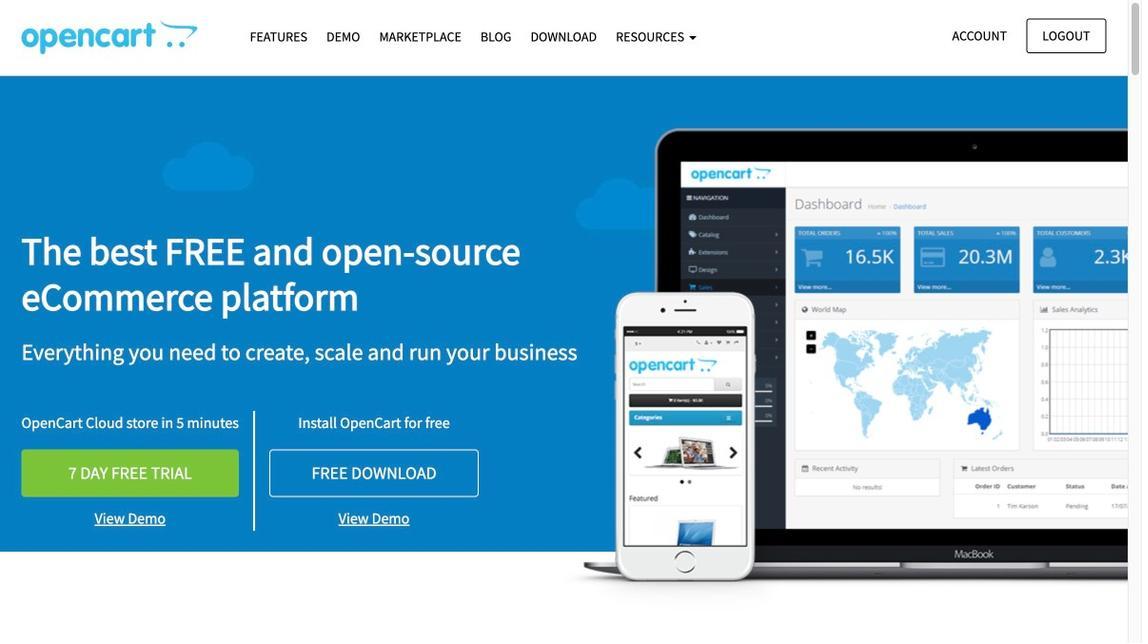 Task type: describe. For each thing, give the bounding box(es) containing it.
opencart - open source shopping cart solution image
[[21, 20, 198, 54]]



Task type: vqa. For each thing, say whether or not it's contained in the screenshot.
Enter your email address text box
no



